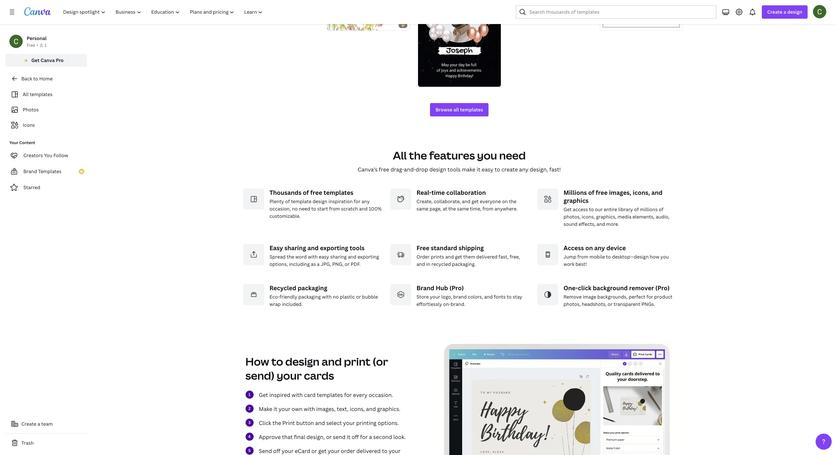 Task type: describe. For each thing, give the bounding box(es) containing it.
stay
[[513, 294, 522, 300]]

to inside the all the features you need canva's free drag-and-drop design tools make it easy to create any design, fast!
[[495, 166, 500, 173]]

collaboration
[[446, 189, 486, 197]]

and inside how to design and print (or send) your cards
[[322, 355, 342, 369]]

and-
[[404, 166, 416, 173]]

customizable.
[[270, 213, 301, 219]]

library
[[618, 206, 633, 213]]

recycled
[[432, 261, 451, 268]]

all templates link
[[9, 88, 83, 101]]

get for collaboration
[[472, 198, 479, 205]]

headshots,
[[582, 301, 607, 308]]

off inside "send off your ecard or get your order delivered to your"
[[273, 448, 280, 455]]

with left card
[[292, 392, 303, 399]]

your right select
[[343, 420, 355, 427]]

inspired
[[269, 392, 290, 399]]

ecard
[[295, 448, 310, 455]]

your inside the brand hub (pro) store your logo, brand colors, and fonts to stay effortlessly on-brand.
[[430, 294, 440, 300]]

home
[[39, 76, 53, 82]]

on inside "real-time collaboration create, collaborate, and get everyone on the same page, at the same time, from anywhere."
[[502, 198, 508, 205]]

brand hub (pro) store your logo, brand colors, and fonts to stay effortlessly on-brand.
[[417, 284, 522, 308]]

all templates
[[23, 91, 52, 98]]

best!
[[576, 261, 587, 268]]

your down approve that final design, or send it off for a second look.
[[328, 448, 340, 455]]

canva
[[41, 57, 55, 64]]

get for get canva pro
[[31, 57, 39, 64]]

make it your own with images, text, icons, and graphics.
[[259, 406, 400, 413]]

free for •
[[27, 42, 35, 48]]

pro
[[56, 57, 64, 64]]

that
[[282, 434, 293, 441]]

cards
[[304, 369, 334, 383]]

design inside "thousands of free templates plenty of template design inspiration for any occasion, no need to start from scratch and 100% customizable."
[[313, 198, 327, 205]]

1 vertical spatial exporting
[[358, 254, 379, 260]]

card
[[304, 392, 316, 399]]

access on any device image
[[537, 244, 558, 266]]

remover
[[629, 284, 654, 292]]

image
[[583, 294, 596, 300]]

simple black birthday with balloons card image
[[418, 0, 501, 87]]

your content
[[9, 140, 35, 146]]

2 same from the left
[[457, 206, 469, 212]]

to inside access on any device jump from mobile to desktop—design how you work best!
[[606, 254, 611, 260]]

create,
[[417, 198, 433, 205]]

a inside easy sharing and exporting tools spread the word with easy sharing and exporting options, including as a jpg, png, or pdf.
[[317, 261, 320, 268]]

time
[[432, 189, 445, 197]]

graphics,
[[596, 214, 617, 220]]

send
[[259, 448, 272, 455]]

with inside easy sharing and exporting tools spread the word with easy sharing and exporting options, including as a jpg, png, or pdf.
[[308, 254, 318, 260]]

create
[[502, 166, 518, 173]]

word
[[295, 254, 307, 260]]

no inside recycled packaging eco-friendly packaging with no plastic or bubble wrap included.
[[333, 294, 339, 300]]

easy
[[270, 244, 283, 252]]

for inside one-click background remover (pro) remove image backgrounds, perfect for product photos, headshots, or transparent pngs.
[[647, 294, 653, 300]]

included.
[[282, 301, 303, 308]]

of up audio,
[[659, 206, 664, 213]]

eco-
[[270, 294, 280, 300]]

real-time collaboration image
[[390, 189, 411, 210]]

prints
[[431, 254, 444, 260]]

1 horizontal spatial off
[[352, 434, 359, 441]]

photos link
[[9, 104, 83, 116]]

0 horizontal spatial sharing
[[284, 244, 306, 252]]

create for create a team
[[21, 421, 36, 428]]

all for the
[[393, 148, 407, 163]]

second
[[373, 434, 392, 441]]

make
[[259, 406, 272, 413]]

to inside millions of free images, icons, and graphics get access to our entire library of millions of photos, icons, graphics, media elements, audio, sound effects, and more.
[[589, 206, 594, 213]]

to inside how to design and print (or send) your cards
[[271, 355, 283, 369]]

plastic
[[340, 294, 355, 300]]

team
[[41, 421, 53, 428]]

template
[[291, 198, 312, 205]]

perfect
[[629, 294, 645, 300]]

backgrounds,
[[598, 294, 628, 300]]

follow
[[53, 152, 68, 159]]

jpg,
[[321, 261, 331, 268]]

with inside recycled packaging eco-friendly packaging with no plastic or bubble wrap included.
[[322, 294, 332, 300]]

(pro) inside one-click background remover (pro) remove image backgrounds, perfect for product photos, headshots, or transparent pngs.
[[656, 284, 670, 292]]

delivered for shipping
[[476, 254, 498, 260]]

or inside easy sharing and exporting tools spread the word with easy sharing and exporting options, including as a jpg, png, or pdf.
[[345, 261, 350, 268]]

to right back
[[33, 76, 38, 82]]

your
[[9, 140, 18, 146]]

as
[[311, 261, 316, 268]]

brand for templates
[[23, 168, 37, 175]]

design inside how to design and print (or send) your cards
[[285, 355, 320, 369]]

the inside easy sharing and exporting tools spread the word with easy sharing and exporting options, including as a jpg, png, or pdf.
[[287, 254, 294, 260]]

design inside the all the features you need canva's free drag-and-drop design tools make it easy to create any design, fast!
[[429, 166, 446, 173]]

occasion,
[[270, 206, 291, 212]]

create a team button
[[5, 418, 87, 431]]

all for templates
[[23, 91, 29, 98]]

free for thousands of free templates
[[310, 189, 322, 197]]

templates
[[38, 168, 61, 175]]

brand templates link
[[5, 165, 87, 178]]

fonts
[[494, 294, 506, 300]]

pngs.
[[642, 301, 655, 308]]

1 horizontal spatial sharing
[[330, 254, 347, 260]]

the right at
[[448, 206, 456, 212]]

all
[[454, 106, 459, 113]]

of right millions
[[588, 189, 595, 197]]

and up as on the bottom of page
[[308, 244, 319, 252]]

top level navigation element
[[59, 5, 269, 19]]

free inside the all the features you need canva's free drag-and-drop design tools make it easy to create any design, fast!
[[379, 166, 389, 173]]

how to design and print (or send) your cards
[[245, 355, 388, 383]]

2 horizontal spatial icons,
[[633, 189, 650, 197]]

0 vertical spatial packaging
[[298, 284, 327, 292]]

images, inside millions of free images, icons, and graphics get access to our entire library of millions of photos, icons, graphics, media elements, audio, sound effects, and more.
[[609, 189, 631, 197]]

1 horizontal spatial it
[[347, 434, 350, 441]]

everyone
[[480, 198, 501, 205]]

or left the "send"
[[326, 434, 332, 441]]

plenty
[[270, 198, 284, 205]]

and down standard
[[445, 254, 454, 260]]

get canva pro button
[[5, 54, 87, 67]]

easy inside easy sharing and exporting tools spread the word with easy sharing and exporting options, including as a jpg, png, or pdf.
[[319, 254, 329, 260]]

millions of free images, icons, and graphics get access to our entire library of millions of photos, icons, graphics, media elements, audio, sound effects, and more.
[[564, 189, 670, 227]]

send
[[333, 434, 345, 441]]

get inside "send off your ecard or get your order delivered to your"
[[318, 448, 327, 455]]

Search search field
[[530, 6, 712, 18]]

it inside the all the features you need canva's free drag-and-drop design tools make it easy to create any design, fast!
[[477, 166, 480, 173]]

design inside dropdown button
[[788, 9, 802, 15]]

recycled packaging image
[[243, 284, 264, 306]]

tools inside the all the features you need canva's free drag-and-drop design tools make it easy to create any design, fast!
[[448, 166, 461, 173]]

printing
[[356, 420, 377, 427]]

no inside "thousands of free templates plenty of template design inspiration for any occasion, no need to start from scratch and 100% customizable."
[[292, 206, 298, 212]]

mobile
[[590, 254, 605, 260]]

need inside "thousands of free templates plenty of template design inspiration for any occasion, no need to start from scratch and 100% customizable."
[[299, 206, 310, 212]]

store
[[417, 294, 429, 300]]

and down "graphics," on the top right of the page
[[597, 221, 605, 227]]

of up template
[[303, 189, 309, 197]]

make
[[462, 166, 476, 173]]

content
[[19, 140, 35, 146]]

0 horizontal spatial exporting
[[320, 244, 348, 252]]

the up anywhere. at the right top
[[509, 198, 517, 205]]

creators you follow link
[[5, 149, 87, 162]]

browse all templates
[[436, 106, 483, 113]]

and up printing
[[366, 406, 376, 413]]

anywhere.
[[495, 206, 518, 212]]

1 vertical spatial icons,
[[582, 214, 595, 220]]

collaborate,
[[434, 198, 461, 205]]

how
[[245, 355, 269, 369]]

jump
[[564, 254, 576, 260]]

send)
[[245, 369, 275, 383]]

real-time collaboration create, collaborate, and get everyone on the same page, at the same time, from anywhere.
[[417, 189, 518, 212]]

templates up the "make it your own with images, text, icons, and graphics."
[[317, 392, 343, 399]]

get canva pro
[[31, 57, 64, 64]]

•
[[37, 42, 38, 48]]

pastel watercolor wedding invitation card image
[[509, 0, 592, 20]]

millions
[[640, 206, 658, 213]]

order
[[417, 254, 430, 260]]

create a team
[[21, 421, 53, 428]]

for left every
[[344, 392, 352, 399]]

how
[[650, 254, 659, 260]]

1 vertical spatial images,
[[316, 406, 336, 413]]

options.
[[378, 420, 399, 427]]

and inside the brand hub (pro) store your logo, brand colors, and fonts to stay effortlessly on-brand.
[[484, 294, 493, 300]]

starred
[[23, 184, 40, 191]]

free •
[[27, 42, 38, 48]]

from for collaboration
[[483, 206, 494, 212]]

100%
[[369, 206, 382, 212]]

get inside millions of free images, icons, and graphics get access to our entire library of millions of photos, icons, graphics, media elements, audio, sound effects, and more.
[[564, 206, 572, 213]]

your down that
[[282, 448, 294, 455]]

2 vertical spatial icons,
[[350, 406, 365, 413]]

one-
[[564, 284, 578, 292]]



Task type: locate. For each thing, give the bounding box(es) containing it.
all down back
[[23, 91, 29, 98]]

to left create
[[495, 166, 500, 173]]

get inside "real-time collaboration create, collaborate, and get everyone on the same page, at the same time, from anywhere."
[[472, 198, 479, 205]]

select
[[326, 420, 342, 427]]

templates down the back to home
[[30, 91, 52, 98]]

0 vertical spatial images,
[[609, 189, 631, 197]]

delivered left fast,
[[476, 254, 498, 260]]

and up 'pdf.'
[[348, 254, 356, 260]]

your down look.
[[389, 448, 401, 455]]

of
[[303, 189, 309, 197], [588, 189, 595, 197], [285, 198, 290, 205], [634, 206, 639, 213], [659, 206, 664, 213]]

1 horizontal spatial get
[[259, 392, 268, 399]]

and left the fonts
[[484, 294, 493, 300]]

standard
[[431, 244, 457, 252]]

photos, down the remove
[[564, 301, 581, 308]]

delivered down second
[[356, 448, 381, 455]]

0 horizontal spatial need
[[299, 206, 310, 212]]

1 horizontal spatial tools
[[448, 166, 461, 173]]

1 horizontal spatial brand
[[417, 284, 434, 292]]

your inside how to design and print (or send) your cards
[[277, 369, 302, 383]]

and inside "real-time collaboration create, collaborate, and get everyone on the same page, at the same time, from anywhere."
[[462, 198, 471, 205]]

images, down get inspired with card templates for every occasion.
[[316, 406, 336, 413]]

and down collaboration
[[462, 198, 471, 205]]

scratch
[[341, 206, 358, 212]]

design, left fast!
[[530, 166, 548, 173]]

2 photos, from the top
[[564, 301, 581, 308]]

your up inspired
[[277, 369, 302, 383]]

a inside dropdown button
[[784, 9, 786, 15]]

create inside the create a team button
[[21, 421, 36, 428]]

the left word
[[287, 254, 294, 260]]

0 horizontal spatial get
[[318, 448, 327, 455]]

1 vertical spatial get
[[455, 254, 462, 260]]

fast,
[[499, 254, 509, 260]]

on
[[502, 198, 508, 205], [585, 244, 593, 252]]

same left time,
[[457, 206, 469, 212]]

all inside the all the features you need canva's free drag-and-drop design tools make it easy to create any design, fast!
[[393, 148, 407, 163]]

0 vertical spatial create
[[768, 9, 783, 15]]

0 vertical spatial you
[[477, 148, 497, 163]]

1 vertical spatial sharing
[[330, 254, 347, 260]]

back to home link
[[5, 72, 87, 86]]

including
[[289, 261, 310, 268]]

need up create
[[499, 148, 526, 163]]

sharing up png,
[[330, 254, 347, 260]]

templates up inspiration
[[324, 189, 353, 197]]

or right plastic
[[356, 294, 361, 300]]

to inside the brand hub (pro) store your logo, brand colors, and fonts to stay effortlessly on-brand.
[[507, 294, 512, 300]]

audio,
[[656, 214, 670, 220]]

for up scratch
[[354, 198, 360, 205]]

tools down features at top
[[448, 166, 461, 173]]

1 vertical spatial create
[[21, 421, 36, 428]]

1 vertical spatial delivered
[[356, 448, 381, 455]]

0 vertical spatial all
[[23, 91, 29, 98]]

0 horizontal spatial get
[[31, 57, 39, 64]]

1 photos, from the top
[[564, 214, 581, 220]]

2 vertical spatial any
[[594, 244, 605, 252]]

free left drag-
[[379, 166, 389, 173]]

browse all templates link
[[430, 103, 489, 116]]

1 horizontal spatial easy
[[482, 166, 493, 173]]

on up mobile
[[585, 244, 593, 252]]

from
[[329, 206, 340, 212], [483, 206, 494, 212], [578, 254, 588, 260]]

0 vertical spatial sharing
[[284, 244, 306, 252]]

from down inspiration
[[329, 206, 340, 212]]

easy up jpg,
[[319, 254, 329, 260]]

logo,
[[441, 294, 452, 300]]

one-click background remover (pro) image
[[537, 284, 558, 306]]

0 horizontal spatial free
[[27, 42, 35, 48]]

exporting up 'pdf.'
[[358, 254, 379, 260]]

brand templates
[[23, 168, 61, 175]]

or inside recycled packaging eco-friendly packaging with no plastic or bubble wrap included.
[[356, 294, 361, 300]]

or inside one-click background remover (pro) remove image backgrounds, perfect for product photos, headshots, or transparent pngs.
[[608, 301, 613, 308]]

get up time,
[[472, 198, 479, 205]]

trash
[[21, 441, 34, 447]]

or down backgrounds,
[[608, 301, 613, 308]]

page,
[[430, 206, 442, 212]]

all up drag-
[[393, 148, 407, 163]]

1 vertical spatial get
[[564, 206, 572, 213]]

images, up library at the right top of the page
[[609, 189, 631, 197]]

on inside access on any device jump from mobile to desktop—design how you work best!
[[585, 244, 593, 252]]

in
[[426, 261, 430, 268]]

1 vertical spatial packaging
[[298, 294, 321, 300]]

0 vertical spatial tools
[[448, 166, 461, 173]]

free up the start
[[310, 189, 322, 197]]

free standard shipping order prints and get them delivered fast, free, and in recycled packaging.
[[417, 244, 520, 268]]

photos, inside one-click background remover (pro) remove image backgrounds, perfect for product photos, headshots, or transparent pngs.
[[564, 301, 581, 308]]

0 horizontal spatial easy
[[319, 254, 329, 260]]

same down create,
[[417, 206, 429, 212]]

the right click
[[273, 420, 281, 427]]

exporting up png,
[[320, 244, 348, 252]]

1 horizontal spatial design,
[[530, 166, 548, 173]]

for inside "thousands of free templates plenty of template design inspiration for any occasion, no need to start from scratch and 100% customizable."
[[354, 198, 360, 205]]

any right create
[[519, 166, 529, 173]]

1 horizontal spatial from
[[483, 206, 494, 212]]

get for shipping
[[455, 254, 462, 260]]

christina overa image
[[813, 5, 827, 18]]

0 horizontal spatial no
[[292, 206, 298, 212]]

icons, down every
[[350, 406, 365, 413]]

at
[[443, 206, 447, 212]]

sharing up word
[[284, 244, 306, 252]]

features
[[429, 148, 475, 163]]

on up anywhere. at the right top
[[502, 198, 508, 205]]

get inside the free standard shipping order prints and get them delivered fast, free, and in recycled packaging.
[[455, 254, 462, 260]]

thousands of free templates image
[[243, 189, 264, 210]]

or inside "send off your ecard or get your order delivered to your"
[[312, 448, 317, 455]]

to left stay
[[507, 294, 512, 300]]

hub
[[436, 284, 448, 292]]

get for get inspired with card templates for every occasion.
[[259, 392, 268, 399]]

1 vertical spatial off
[[273, 448, 280, 455]]

free standard shipping image
[[390, 244, 411, 266]]

packaging down as on the bottom of page
[[298, 284, 327, 292]]

1 (pro) from the left
[[450, 284, 464, 292]]

design,
[[530, 166, 548, 173], [307, 434, 325, 441]]

0 vertical spatial on
[[502, 198, 508, 205]]

2 vertical spatial get
[[259, 392, 268, 399]]

to left the start
[[311, 206, 316, 212]]

1 vertical spatial tools
[[350, 244, 365, 252]]

free inside the free standard shipping order prints and get them delivered fast, free, and in recycled packaging.
[[417, 244, 430, 252]]

0 vertical spatial brand
[[23, 168, 37, 175]]

it right make
[[274, 406, 277, 413]]

0 horizontal spatial you
[[477, 148, 497, 163]]

to down second
[[382, 448, 387, 455]]

your left own
[[279, 406, 290, 413]]

0 vertical spatial off
[[352, 434, 359, 441]]

thousands of free templates plenty of template design inspiration for any occasion, no need to start from scratch and 100% customizable.
[[270, 189, 382, 219]]

2 vertical spatial get
[[318, 448, 327, 455]]

0 vertical spatial photos,
[[564, 214, 581, 220]]

millions
[[564, 189, 587, 197]]

(pro) inside the brand hub (pro) store your logo, brand colors, and fonts to stay effortlessly on-brand.
[[450, 284, 464, 292]]

media
[[618, 214, 632, 220]]

brand
[[23, 168, 37, 175], [417, 284, 434, 292]]

effortlessly
[[417, 301, 442, 308]]

0 horizontal spatial it
[[274, 406, 277, 413]]

green leaves frame wedding invitation card image
[[236, 0, 319, 15]]

create for create a design
[[768, 9, 783, 15]]

0 vertical spatial easy
[[482, 166, 493, 173]]

no left plastic
[[333, 294, 339, 300]]

with left plastic
[[322, 294, 332, 300]]

to
[[33, 76, 38, 82], [495, 166, 500, 173], [311, 206, 316, 212], [589, 206, 594, 213], [606, 254, 611, 260], [507, 294, 512, 300], [271, 355, 283, 369], [382, 448, 387, 455]]

creators
[[23, 152, 43, 159]]

icons link
[[9, 119, 83, 132]]

1 vertical spatial it
[[274, 406, 277, 413]]

send off your ecard or get your order delivered to your
[[259, 448, 401, 456]]

get inside button
[[31, 57, 39, 64]]

easy inside the all the features you need canva's free drag-and-drop design tools make it easy to create any design, fast!
[[482, 166, 493, 173]]

0 horizontal spatial delivered
[[356, 448, 381, 455]]

1 vertical spatial brand
[[417, 284, 434, 292]]

need inside the all the features you need canva's free drag-and-drop design tools make it easy to create any design, fast!
[[499, 148, 526, 163]]

brand inside the brand hub (pro) store your logo, brand colors, and fonts to stay effortlessly on-brand.
[[417, 284, 434, 292]]

for up 'pngs.'
[[647, 294, 653, 300]]

1 horizontal spatial no
[[333, 294, 339, 300]]

final
[[294, 434, 305, 441]]

get left 'canva'
[[31, 57, 39, 64]]

work
[[564, 261, 575, 268]]

delivered inside the free standard shipping order prints and get them delivered fast, free, and in recycled packaging.
[[476, 254, 498, 260]]

thousands
[[270, 189, 301, 197]]

options,
[[270, 261, 288, 268]]

packaging.
[[452, 261, 476, 268]]

for down printing
[[360, 434, 368, 441]]

spread
[[270, 254, 286, 260]]

and left in in the bottom right of the page
[[417, 261, 425, 268]]

0 horizontal spatial design,
[[307, 434, 325, 441]]

templates right all
[[460, 106, 483, 113]]

2 horizontal spatial get
[[564, 206, 572, 213]]

0 horizontal spatial (pro)
[[450, 284, 464, 292]]

real-
[[417, 189, 432, 197]]

0 horizontal spatial all
[[23, 91, 29, 98]]

with up as on the bottom of page
[[308, 254, 318, 260]]

free,
[[510, 254, 520, 260]]

0 horizontal spatial off
[[273, 448, 280, 455]]

(pro) up product
[[656, 284, 670, 292]]

your
[[430, 294, 440, 300], [277, 369, 302, 383], [279, 406, 290, 413], [343, 420, 355, 427], [282, 448, 294, 455], [328, 448, 340, 455], [389, 448, 401, 455]]

brand up starred
[[23, 168, 37, 175]]

1 horizontal spatial on
[[585, 244, 593, 252]]

elements,
[[633, 214, 655, 220]]

any inside access on any device jump from mobile to desktop—design how you work best!
[[594, 244, 605, 252]]

tools inside easy sharing and exporting tools spread the word with easy sharing and exporting options, including as a jpg, png, or pdf.
[[350, 244, 365, 252]]

(pro) up "brand"
[[450, 284, 464, 292]]

from for free
[[329, 206, 340, 212]]

packaging
[[298, 284, 327, 292], [298, 294, 321, 300]]

time,
[[470, 206, 481, 212]]

easy right the make
[[482, 166, 493, 173]]

any inside the all the features you need canva's free drag-and-drop design tools make it easy to create any design, fast!
[[519, 166, 529, 173]]

recycled
[[270, 284, 296, 292]]

any
[[519, 166, 529, 173], [362, 198, 370, 205], [594, 244, 605, 252]]

or left 'pdf.'
[[345, 261, 350, 268]]

1 horizontal spatial need
[[499, 148, 526, 163]]

free left •
[[27, 42, 35, 48]]

tools up 'pdf.'
[[350, 244, 365, 252]]

white modern classic and floral wedding invitation image
[[327, 0, 410, 30]]

0 vertical spatial need
[[499, 148, 526, 163]]

templates inside "thousands of free templates plenty of template design inspiration for any occasion, no need to start from scratch and 100% customizable."
[[324, 189, 353, 197]]

approve
[[259, 434, 281, 441]]

1 horizontal spatial any
[[519, 166, 529, 173]]

2 horizontal spatial get
[[472, 198, 479, 205]]

1 vertical spatial easy
[[319, 254, 329, 260]]

and left 100%
[[359, 206, 368, 212]]

2 horizontal spatial it
[[477, 166, 480, 173]]

of up elements,
[[634, 206, 639, 213]]

free for standard
[[417, 244, 430, 252]]

0 horizontal spatial images,
[[316, 406, 336, 413]]

0 vertical spatial delivered
[[476, 254, 498, 260]]

1 horizontal spatial get
[[455, 254, 462, 260]]

design, inside the all the features you need canva's free drag-and-drop design tools make it easy to create any design, fast!
[[530, 166, 548, 173]]

own
[[292, 406, 303, 413]]

0 horizontal spatial free
[[310, 189, 322, 197]]

from up best!
[[578, 254, 588, 260]]

print
[[344, 355, 371, 369]]

1 vertical spatial design,
[[307, 434, 325, 441]]

1 vertical spatial any
[[362, 198, 370, 205]]

brand for hub
[[417, 284, 434, 292]]

2 vertical spatial it
[[347, 434, 350, 441]]

get down graphics
[[564, 206, 572, 213]]

(or
[[373, 355, 388, 369]]

1 vertical spatial all
[[393, 148, 407, 163]]

click
[[259, 420, 271, 427]]

None search field
[[516, 5, 717, 19]]

1 vertical spatial no
[[333, 294, 339, 300]]

trash link
[[5, 437, 87, 451]]

you inside access on any device jump from mobile to desktop—design how you work best!
[[661, 254, 669, 260]]

get inspired with card templates for every occasion.
[[259, 392, 393, 399]]

get
[[472, 198, 479, 205], [455, 254, 462, 260], [318, 448, 327, 455]]

photos, up sound at the right of the page
[[564, 214, 581, 220]]

1 horizontal spatial you
[[661, 254, 669, 260]]

1 vertical spatial free
[[417, 244, 430, 252]]

0 horizontal spatial create
[[21, 421, 36, 428]]

1 horizontal spatial free
[[417, 244, 430, 252]]

0 horizontal spatial on
[[502, 198, 508, 205]]

sound
[[564, 221, 578, 227]]

2 (pro) from the left
[[656, 284, 670, 292]]

0 vertical spatial any
[[519, 166, 529, 173]]

with right own
[[304, 406, 315, 413]]

1 horizontal spatial free
[[379, 166, 389, 173]]

any up mobile
[[594, 244, 605, 252]]

0 vertical spatial icons,
[[633, 189, 650, 197]]

1 horizontal spatial same
[[457, 206, 469, 212]]

brand hub (pro) image
[[390, 284, 411, 306]]

millions of free images, icons, and graphics image
[[537, 189, 558, 210]]

1 vertical spatial need
[[299, 206, 310, 212]]

button
[[296, 420, 314, 427]]

0 horizontal spatial same
[[417, 206, 429, 212]]

from inside "thousands of free templates plenty of template design inspiration for any occasion, no need to start from scratch and 100% customizable."
[[329, 206, 340, 212]]

free inside "thousands of free templates plenty of template design inspiration for any occasion, no need to start from scratch and 100% customizable."
[[310, 189, 322, 197]]

how to design and print (or send) your cards image
[[430, 344, 684, 456]]

or right 'ecard'
[[312, 448, 317, 455]]

effects,
[[579, 221, 596, 227]]

easy sharing and exporting tools image
[[243, 244, 264, 266]]

1 horizontal spatial icons,
[[582, 214, 595, 220]]

and up millions
[[652, 189, 663, 197]]

black and white minimalist monogram save the date card image
[[600, 0, 683, 30]]

wrap
[[270, 301, 281, 308]]

0 vertical spatial exporting
[[320, 244, 348, 252]]

0 vertical spatial it
[[477, 166, 480, 173]]

pdf.
[[351, 261, 361, 268]]

icons,
[[633, 189, 650, 197], [582, 214, 595, 220], [350, 406, 365, 413]]

look.
[[393, 434, 406, 441]]

to inside "thousands of free templates plenty of template design inspiration for any occasion, no need to start from scratch and 100% customizable."
[[311, 206, 316, 212]]

0 vertical spatial free
[[27, 42, 35, 48]]

0 horizontal spatial tools
[[350, 244, 365, 252]]

off up order
[[352, 434, 359, 441]]

all
[[23, 91, 29, 98], [393, 148, 407, 163]]

you inside the all the features you need canva's free drag-and-drop design tools make it easy to create any design, fast!
[[477, 148, 497, 163]]

get up the packaging. at the right bottom of the page
[[455, 254, 462, 260]]

2 horizontal spatial from
[[578, 254, 588, 260]]

1 same from the left
[[417, 206, 429, 212]]

from inside access on any device jump from mobile to desktop—design how you work best!
[[578, 254, 588, 260]]

tools
[[448, 166, 461, 173], [350, 244, 365, 252]]

0 horizontal spatial icons,
[[350, 406, 365, 413]]

our
[[595, 206, 603, 213]]

need down template
[[299, 206, 310, 212]]

2 horizontal spatial any
[[594, 244, 605, 252]]

your up effortlessly
[[430, 294, 440, 300]]

free inside millions of free images, icons, and graphics get access to our entire library of millions of photos, icons, graphics, media elements, audio, sound effects, and more.
[[596, 189, 608, 197]]

the inside the all the features you need canva's free drag-and-drop design tools make it easy to create any design, fast!
[[409, 148, 427, 163]]

1 horizontal spatial images,
[[609, 189, 631, 197]]

2 horizontal spatial free
[[596, 189, 608, 197]]

or
[[345, 261, 350, 268], [356, 294, 361, 300], [608, 301, 613, 308], [326, 434, 332, 441], [312, 448, 317, 455]]

1 horizontal spatial create
[[768, 9, 783, 15]]

delivered inside "send off your ecard or get your order delivered to your"
[[356, 448, 381, 455]]

create a design button
[[762, 5, 808, 19]]

photos
[[23, 107, 39, 113]]

and left select
[[315, 420, 325, 427]]

same
[[417, 206, 429, 212], [457, 206, 469, 212]]

from down 'everyone'
[[483, 206, 494, 212]]

to right mobile
[[606, 254, 611, 260]]

get up make
[[259, 392, 268, 399]]

1 vertical spatial photos,
[[564, 301, 581, 308]]

from inside "real-time collaboration create, collaborate, and get everyone on the same page, at the same time, from anywhere."
[[483, 206, 494, 212]]

it right the make
[[477, 166, 480, 173]]

icons, up millions
[[633, 189, 650, 197]]

one-click background remover (pro) remove image backgrounds, perfect for product photos, headshots, or transparent pngs.
[[564, 284, 673, 308]]

delivered
[[476, 254, 498, 260], [356, 448, 381, 455]]

design, right the final
[[307, 434, 325, 441]]

create inside the create a design dropdown button
[[768, 9, 783, 15]]

any inside "thousands of free templates plenty of template design inspiration for any occasion, no need to start from scratch and 100% customizable."
[[362, 198, 370, 205]]

back
[[21, 76, 32, 82]]

any up 100%
[[362, 198, 370, 205]]

0 horizontal spatial any
[[362, 198, 370, 205]]

packaging up the included.
[[298, 294, 321, 300]]

photos, inside millions of free images, icons, and graphics get access to our entire library of millions of photos, icons, graphics, media elements, audio, sound effects, and more.
[[564, 214, 581, 220]]

the up drop
[[409, 148, 427, 163]]

free up order
[[417, 244, 430, 252]]

a inside button
[[38, 421, 40, 428]]

0 vertical spatial get
[[472, 198, 479, 205]]

to inside "send off your ecard or get your order delivered to your"
[[382, 448, 387, 455]]

off right send at the bottom left of page
[[273, 448, 280, 455]]

free
[[379, 166, 389, 173], [310, 189, 322, 197], [596, 189, 608, 197]]

of down thousands
[[285, 198, 290, 205]]

0 vertical spatial get
[[31, 57, 39, 64]]

0 horizontal spatial from
[[329, 206, 340, 212]]

every
[[353, 392, 367, 399]]

1 horizontal spatial exporting
[[358, 254, 379, 260]]

1 horizontal spatial delivered
[[476, 254, 498, 260]]

create
[[768, 9, 783, 15], [21, 421, 36, 428]]

delivered for your
[[356, 448, 381, 455]]

get down approve that final design, or send it off for a second look.
[[318, 448, 327, 455]]

1 vertical spatial you
[[661, 254, 669, 260]]

0 horizontal spatial brand
[[23, 168, 37, 175]]

colors,
[[468, 294, 483, 300]]

1 horizontal spatial all
[[393, 148, 407, 163]]

a
[[784, 9, 786, 15], [317, 261, 320, 268], [38, 421, 40, 428], [369, 434, 372, 441]]

free for millions of free images, icons, and graphics
[[596, 189, 608, 197]]

0 vertical spatial no
[[292, 206, 298, 212]]

it right the "send"
[[347, 434, 350, 441]]

and inside "thousands of free templates plenty of template design inspiration for any occasion, no need to start from scratch and 100% customizable."
[[359, 206, 368, 212]]

starred link
[[5, 181, 87, 195]]

1 vertical spatial on
[[585, 244, 593, 252]]



Task type: vqa. For each thing, say whether or not it's contained in the screenshot.
including
yes



